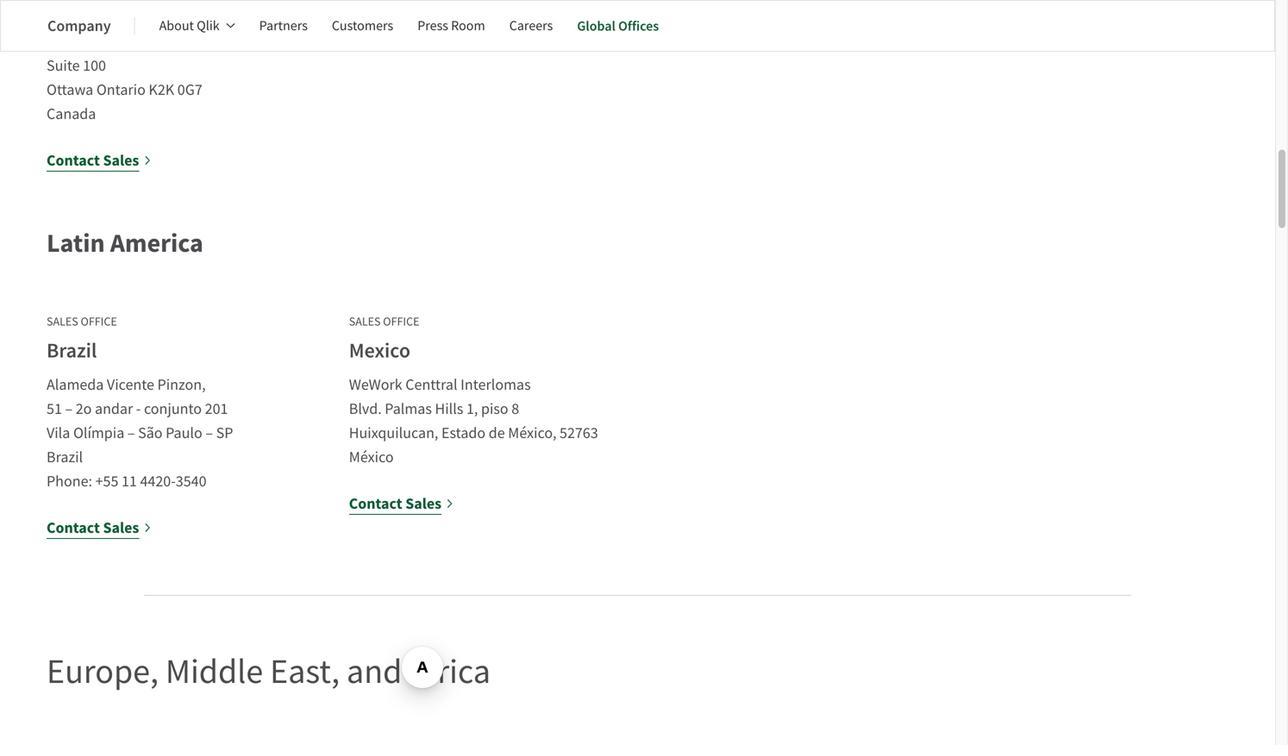 Task type: locate. For each thing, give the bounding box(es) containing it.
52763
[[560, 423, 598, 443]]

centtral
[[406, 375, 458, 395]]

contact sales link for 390 march road
[[47, 148, 152, 173]]

0 vertical spatial contact sales
[[47, 150, 139, 171]]

contact sales
[[47, 150, 139, 171], [349, 493, 442, 514], [47, 518, 139, 538]]

interlomas
[[461, 375, 531, 395]]

sales down 11
[[103, 518, 139, 538]]

partners
[[259, 17, 308, 35]]

global
[[577, 17, 616, 35]]

1 vertical spatial contact
[[349, 493, 403, 514]]

about qlik link
[[159, 5, 235, 47]]

contact sales down canada
[[47, 150, 139, 171]]

201
[[205, 399, 228, 419]]

2 office from the left
[[383, 314, 420, 330]]

contact sales link
[[47, 148, 152, 173], [349, 492, 455, 516], [47, 516, 152, 540]]

0 vertical spatial contact
[[47, 150, 100, 171]]

méxico
[[349, 447, 394, 467]]

europe,
[[47, 650, 159, 694]]

k2k
[[149, 80, 174, 100]]

– right 51
[[65, 399, 73, 419]]

contact sales link down +55
[[47, 516, 152, 540]]

0 vertical spatial brazil
[[47, 337, 97, 365]]

careers
[[510, 17, 553, 35]]

1,
[[467, 399, 478, 419]]

about
[[159, 17, 194, 35]]

sp
[[216, 423, 233, 443]]

brazil
[[47, 337, 97, 365], [47, 447, 83, 467]]

1 vertical spatial contact sales
[[349, 493, 442, 514]]

– left sp
[[206, 423, 213, 443]]

sales office mexico
[[349, 314, 420, 365]]

customers
[[332, 17, 394, 35]]

51
[[47, 399, 62, 419]]

são
[[138, 423, 163, 443]]

2 vertical spatial contact
[[47, 518, 100, 538]]

press room
[[418, 17, 485, 35]]

2 brazil from the top
[[47, 447, 83, 467]]

qlik
[[197, 17, 220, 35]]

road
[[116, 32, 149, 51]]

sales up alameda
[[47, 314, 78, 330]]

contact
[[47, 150, 100, 171], [349, 493, 403, 514], [47, 518, 100, 538]]

1 brazil from the top
[[47, 337, 97, 365]]

office up alameda
[[81, 314, 117, 330]]

contact down phone:
[[47, 518, 100, 538]]

0 horizontal spatial office
[[81, 314, 117, 330]]

contact down canada
[[47, 150, 100, 171]]

march
[[73, 32, 113, 51]]

sales up mexico
[[349, 314, 381, 330]]

east,
[[270, 650, 340, 694]]

sales down ontario
[[103, 150, 139, 171]]

africa
[[409, 650, 491, 694]]

contact sales link down canada
[[47, 148, 152, 173]]

mexico
[[349, 337, 411, 365]]

-
[[136, 399, 141, 419]]

contact for mexico
[[349, 493, 403, 514]]

alameda vicente pinzon, 51 – 2o andar - conjunto 201 vila olímpia – são paulo – sp brazil phone: +55 11 4420-3540
[[47, 375, 233, 491]]

contact sales down méxico
[[349, 493, 442, 514]]

1 office from the left
[[81, 314, 117, 330]]

contact sales for 390 march road
[[47, 150, 139, 171]]

1 vertical spatial brazil
[[47, 447, 83, 467]]

hills
[[435, 399, 464, 419]]

–
[[65, 399, 73, 419], [128, 423, 135, 443], [206, 423, 213, 443]]

office inside sales office brazil
[[81, 314, 117, 330]]

contact sales link for brazil
[[47, 516, 152, 540]]

careers link
[[510, 5, 553, 47]]

office inside the sales office mexico
[[383, 314, 420, 330]]

1 horizontal spatial office
[[383, 314, 420, 330]]

390 march road suite 100 ottawa ontario k2k 0g7 canada
[[47, 32, 203, 124]]

room
[[451, 17, 485, 35]]

contact sales down +55
[[47, 518, 139, 538]]

contact for brazil
[[47, 518, 100, 538]]

europe, middle east, and africa
[[47, 650, 491, 694]]

contact sales link down méxico
[[349, 492, 455, 516]]

contact sales link for mexico
[[349, 492, 455, 516]]

11
[[122, 471, 137, 491]]

brazil inside alameda vicente pinzon, 51 – 2o andar - conjunto 201 vila olímpia – são paulo – sp brazil phone: +55 11 4420-3540
[[47, 447, 83, 467]]

estado
[[442, 423, 486, 443]]

2 vertical spatial contact sales
[[47, 518, 139, 538]]

company
[[47, 16, 111, 36]]

brazil up phone:
[[47, 447, 83, 467]]

sales
[[103, 150, 139, 171], [47, 314, 78, 330], [349, 314, 381, 330], [406, 493, 442, 514], [103, 518, 139, 538]]

phone:
[[47, 471, 92, 491]]

office up mexico
[[383, 314, 420, 330]]

global offices
[[577, 17, 659, 35]]

office
[[81, 314, 117, 330], [383, 314, 420, 330]]

contact down méxico
[[349, 493, 403, 514]]

wework centtral interlomas blvd. palmas hills 1, piso 8 huixquilucan, estado de méxico, 52763 méxico
[[349, 375, 598, 467]]

pinzon,
[[157, 375, 206, 395]]

brazil up alameda
[[47, 337, 97, 365]]

sales for 390 march road
[[103, 150, 139, 171]]

sales down huixquilucan,
[[406, 493, 442, 514]]

– left são
[[128, 423, 135, 443]]

piso
[[481, 399, 509, 419]]



Task type: describe. For each thing, give the bounding box(es) containing it.
suite
[[47, 56, 80, 76]]

3540
[[176, 471, 207, 491]]

blvd.
[[349, 399, 382, 419]]

alameda
[[47, 375, 104, 395]]

0g7
[[178, 80, 203, 100]]

about qlik
[[159, 17, 220, 35]]

latin
[[47, 226, 105, 261]]

company menu bar
[[47, 5, 683, 47]]

press room link
[[418, 5, 485, 47]]

brazil inside sales office brazil
[[47, 337, 97, 365]]

sales inside the sales office mexico
[[349, 314, 381, 330]]

huixquilucan,
[[349, 423, 439, 443]]

0 horizontal spatial –
[[65, 399, 73, 419]]

office for mexico
[[383, 314, 420, 330]]

390
[[47, 32, 70, 51]]

sales office brazil
[[47, 314, 117, 365]]

vicente
[[107, 375, 154, 395]]

sales for brazil
[[103, 518, 139, 538]]

and
[[347, 650, 402, 694]]

olímpia
[[73, 423, 124, 443]]

1 horizontal spatial –
[[128, 423, 135, 443]]

ontario
[[96, 80, 146, 100]]

100
[[83, 56, 106, 76]]

latin america
[[47, 226, 203, 261]]

canada
[[47, 104, 96, 124]]

conjunto
[[144, 399, 202, 419]]

méxico,
[[508, 423, 557, 443]]

america
[[110, 226, 203, 261]]

wework
[[349, 375, 403, 395]]

offices
[[619, 17, 659, 35]]

sales inside sales office brazil
[[47, 314, 78, 330]]

contact sales for mexico
[[349, 493, 442, 514]]

2o
[[76, 399, 92, 419]]

contact sales for brazil
[[47, 518, 139, 538]]

partners link
[[259, 5, 308, 47]]

customers link
[[332, 5, 394, 47]]

vila
[[47, 423, 70, 443]]

4420-
[[140, 471, 176, 491]]

andar
[[95, 399, 133, 419]]

press
[[418, 17, 449, 35]]

office for brazil
[[81, 314, 117, 330]]

paulo
[[166, 423, 203, 443]]

palmas
[[385, 399, 432, 419]]

global offices link
[[577, 5, 659, 47]]

middle
[[166, 650, 263, 694]]

8
[[512, 399, 519, 419]]

de
[[489, 423, 505, 443]]

contact for 390 march road
[[47, 150, 100, 171]]

ottawa
[[47, 80, 93, 100]]

+55
[[95, 471, 119, 491]]

sales for mexico
[[406, 493, 442, 514]]

2 horizontal spatial –
[[206, 423, 213, 443]]



Task type: vqa. For each thing, say whether or not it's contained in the screenshot.
SUPPORT image
no



